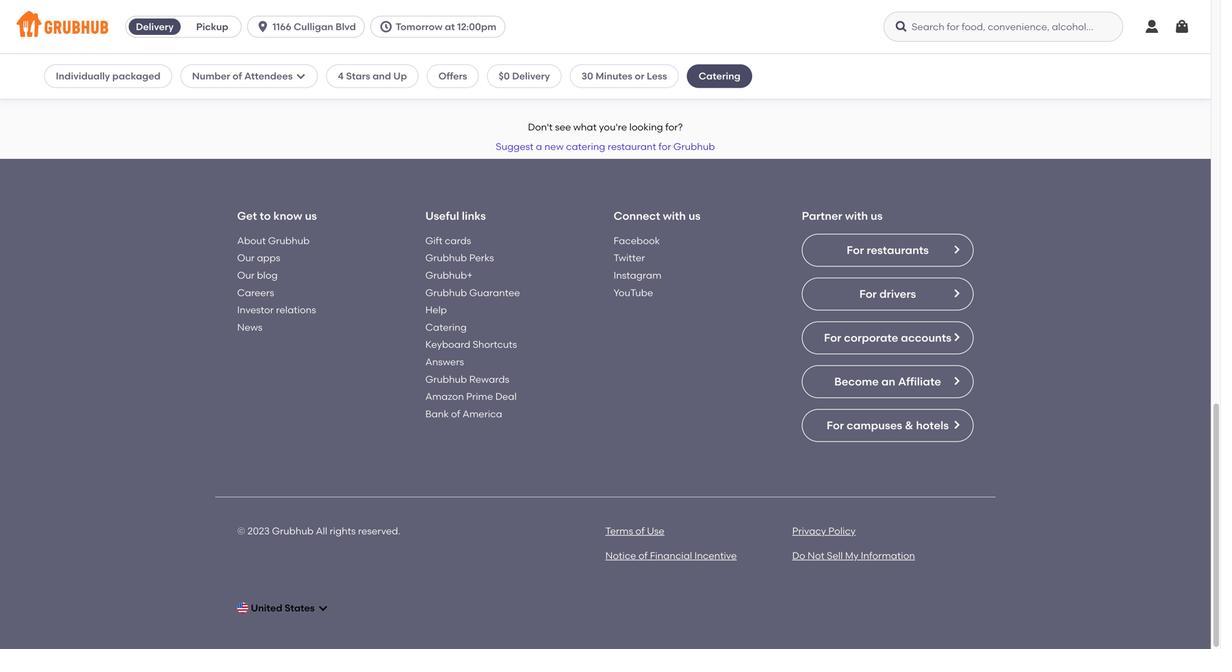 Task type: locate. For each thing, give the bounding box(es) containing it.
our up careers link
[[237, 269, 255, 281]]

privacy policy
[[793, 525, 856, 537]]

notice
[[606, 550, 637, 562]]

get to know us
[[237, 209, 317, 222]]

for
[[847, 243, 864, 257], [860, 287, 877, 300], [824, 331, 842, 344], [827, 419, 844, 432]]

do
[[793, 550, 806, 562]]

facebook
[[614, 235, 660, 246]]

number of attendees
[[192, 70, 293, 82]]

rewards
[[470, 373, 510, 385]]

us up for restaurants
[[871, 209, 883, 222]]

financial
[[650, 550, 693, 562]]

for left drivers
[[860, 287, 877, 300]]

campuses
[[847, 419, 903, 432]]

3 us from the left
[[871, 209, 883, 222]]

help link
[[426, 304, 447, 316]]

gift
[[426, 235, 443, 246]]

of
[[233, 70, 242, 82], [451, 408, 461, 420], [636, 525, 645, 537], [639, 550, 648, 562]]

for
[[659, 141, 671, 152]]

2 horizontal spatial us
[[871, 209, 883, 222]]

what
[[574, 121, 597, 133]]

careers
[[237, 287, 274, 298]]

30 minutes or less
[[582, 70, 668, 82]]

the abuela logo image
[[137, 0, 224, 38]]

grubhub down for?
[[674, 141, 715, 152]]

1 horizontal spatial delivery
[[512, 70, 550, 82]]

hotels
[[917, 419, 949, 432]]

main navigation navigation
[[0, 0, 1211, 54]]

svg image
[[895, 20, 909, 34]]

• mexican
[[98, 63, 145, 74]]

closed
[[276, 63, 309, 74]]

main content
[[0, 0, 1211, 649]]

1 vertical spatial our
[[237, 269, 255, 281]]

1 vertical spatial delivery
[[512, 70, 550, 82]]

right image for become an affiliate
[[952, 376, 963, 387]]

right image inside 'become an affiliate' 'link'
[[952, 376, 963, 387]]

right image inside 'for restaurants' link
[[952, 244, 963, 255]]

grubhub down know
[[268, 235, 310, 246]]

star icon image
[[52, 63, 63, 74]]

1 us from the left
[[305, 209, 317, 222]]

right image
[[952, 244, 963, 255], [952, 288, 963, 299], [952, 332, 963, 343], [952, 376, 963, 387]]

svg image inside tomorrow at 12:00pm button
[[379, 20, 393, 34]]

with
[[663, 209, 686, 222], [845, 209, 868, 222]]

1 horizontal spatial us
[[689, 209, 701, 222]]

the abuela link
[[52, 46, 309, 62]]

for for for drivers
[[860, 287, 877, 300]]

for down partner with us
[[847, 243, 864, 257]]

1166 culligan blvd button
[[247, 16, 370, 38]]

offers
[[439, 70, 468, 82]]

svg image
[[1144, 18, 1161, 35], [1174, 18, 1191, 35], [256, 20, 270, 34], [379, 20, 393, 34], [296, 71, 306, 82], [318, 603, 329, 614]]

restaurants
[[867, 243, 929, 257]]

0 horizontal spatial delivery
[[136, 21, 174, 33]]

grubhub rewards link
[[426, 373, 510, 385]]

1166 culligan blvd
[[273, 21, 356, 33]]

of right bank
[[451, 408, 461, 420]]

delivery
[[136, 21, 174, 33], [512, 70, 550, 82]]

2 with from the left
[[845, 209, 868, 222]]

our down about
[[237, 252, 255, 264]]

for inside "link"
[[827, 419, 844, 432]]

policy
[[829, 525, 856, 537]]

grubhub down grubhub+ link
[[426, 287, 467, 298]]

12:00pm
[[457, 21, 497, 33]]

news
[[237, 321, 263, 333]]

catering right less
[[699, 70, 741, 82]]

investor relations link
[[237, 304, 316, 316]]

bank of america link
[[426, 408, 503, 420]]

about grubhub our apps our blog careers investor relations news
[[237, 235, 316, 333]]

0 horizontal spatial catering
[[426, 321, 467, 333]]

catering up keyboard
[[426, 321, 467, 333]]

subscription pass image
[[52, 49, 64, 59]]

for campuses & hotels
[[827, 419, 949, 432]]

an
[[882, 375, 896, 388]]

4
[[338, 70, 344, 82]]

all
[[316, 525, 327, 537]]

1 horizontal spatial with
[[845, 209, 868, 222]]

right image for for restaurants
[[952, 244, 963, 255]]

3 right image from the top
[[952, 332, 963, 343]]

grubhub inside button
[[674, 141, 715, 152]]

connect with us
[[614, 209, 701, 222]]

for left campuses
[[827, 419, 844, 432]]

right image inside "for drivers" link
[[952, 288, 963, 299]]

2 us from the left
[[689, 209, 701, 222]]

for left corporate
[[824, 331, 842, 344]]

0 vertical spatial our
[[237, 252, 255, 264]]

1 vertical spatial catering
[[426, 321, 467, 333]]

you're
[[599, 121, 627, 133]]

grubhub left all
[[272, 525, 314, 537]]

with right connect
[[663, 209, 686, 222]]

with for partner
[[845, 209, 868, 222]]

of right number
[[233, 70, 242, 82]]

information
[[861, 550, 916, 562]]

for restaurants link
[[802, 234, 974, 267]]

0 vertical spatial delivery
[[136, 21, 174, 33]]

$0
[[499, 70, 510, 82]]

help
[[426, 304, 447, 316]]

to
[[260, 209, 271, 222]]

deal
[[496, 391, 517, 402]]

delivery up the abuela link
[[136, 21, 174, 33]]

grubhub+ link
[[426, 269, 473, 281]]

at
[[445, 21, 455, 33]]

with right "partner"
[[845, 209, 868, 222]]

us right connect
[[689, 209, 701, 222]]

right image inside for corporate accounts link
[[952, 332, 963, 343]]

right image
[[952, 419, 963, 430]]

and
[[373, 70, 391, 82]]

for?
[[666, 121, 683, 133]]

mexican
[[106, 63, 145, 74]]

sell
[[827, 550, 843, 562]]

for corporate accounts
[[824, 331, 952, 344]]

do not sell my information
[[793, 550, 916, 562]]

svg image inside united states button
[[318, 603, 329, 614]]

2 right image from the top
[[952, 288, 963, 299]]

grubhub down gift cards link on the top of page
[[426, 252, 467, 264]]

become
[[835, 375, 879, 388]]

1 our from the top
[[237, 252, 255, 264]]

1 with from the left
[[663, 209, 686, 222]]

us right know
[[305, 209, 317, 222]]

of right notice
[[639, 550, 648, 562]]

suggest
[[496, 141, 534, 152]]

4 right image from the top
[[952, 376, 963, 387]]

a
[[536, 141, 542, 152]]

prime
[[466, 391, 493, 402]]

0 vertical spatial catering
[[699, 70, 741, 82]]

pickup button
[[184, 16, 241, 38]]

facebook twitter instagram youtube
[[614, 235, 662, 298]]

know
[[274, 209, 302, 222]]

0 horizontal spatial us
[[305, 209, 317, 222]]

gift cards link
[[426, 235, 471, 246]]

youtube link
[[614, 287, 653, 298]]

individually packaged
[[56, 70, 161, 82]]

tomorrow at 12:00pm
[[396, 21, 497, 33]]

0 horizontal spatial with
[[663, 209, 686, 222]]

1 right image from the top
[[952, 244, 963, 255]]

grubhub
[[674, 141, 715, 152], [268, 235, 310, 246], [426, 252, 467, 264], [426, 287, 467, 298], [426, 373, 467, 385], [272, 525, 314, 537]]

useful
[[426, 209, 459, 222]]

of left use
[[636, 525, 645, 537]]

news link
[[237, 321, 263, 333]]

catering
[[566, 141, 606, 152]]

youtube
[[614, 287, 653, 298]]

delivery right the "$0"
[[512, 70, 550, 82]]



Task type: describe. For each thing, give the bounding box(es) containing it.
for drivers link
[[802, 278, 974, 310]]

grubhub perks link
[[426, 252, 494, 264]]

&
[[905, 419, 914, 432]]

catering inside gift cards grubhub perks grubhub+ grubhub guarantee help catering keyboard shortcuts answers grubhub rewards amazon prime deal bank of america
[[426, 321, 467, 333]]

amazon prime deal link
[[426, 391, 517, 402]]

2 our from the top
[[237, 269, 255, 281]]

right image for for corporate accounts
[[952, 332, 963, 343]]

3.6
[[67, 63, 80, 74]]

for for for campuses & hotels
[[827, 419, 844, 432]]

of inside gift cards grubhub perks grubhub+ grubhub guarantee help catering keyboard shortcuts answers grubhub rewards amazon prime deal bank of america
[[451, 408, 461, 420]]

packaged
[[112, 70, 161, 82]]

my
[[846, 550, 859, 562]]

grubhub inside about grubhub our apps our blog careers investor relations news
[[268, 235, 310, 246]]

of for terms
[[636, 525, 645, 537]]

facebook link
[[614, 235, 660, 246]]

incentive
[[695, 550, 737, 562]]

©
[[237, 525, 245, 537]]

cards
[[445, 235, 471, 246]]

twitter
[[614, 252, 645, 264]]

suggest a new catering restaurant for grubhub button
[[490, 134, 722, 159]]

useful links
[[426, 209, 486, 222]]

blog
[[257, 269, 278, 281]]

svg image inside 1166 culligan blvd button
[[256, 20, 270, 34]]

affiliate
[[899, 375, 942, 388]]

catering link
[[426, 321, 467, 333]]

not
[[808, 550, 825, 562]]

up
[[394, 70, 407, 82]]

Search for food, convenience, alcohol... search field
[[884, 12, 1124, 42]]

delivery button
[[126, 16, 184, 38]]

the
[[67, 47, 87, 60]]

careers link
[[237, 287, 274, 298]]

main content containing the abuela
[[0, 0, 1211, 649]]

(5)
[[83, 63, 95, 74]]

get
[[237, 209, 257, 222]]

1166
[[273, 21, 292, 33]]

states
[[285, 602, 315, 614]]

links
[[462, 209, 486, 222]]

•
[[98, 63, 102, 74]]

right image for for drivers
[[952, 288, 963, 299]]

terms of use
[[606, 525, 665, 537]]

delivery inside button
[[136, 21, 174, 33]]

for for for corporate accounts
[[824, 331, 842, 344]]

notice of financial incentive link
[[606, 550, 737, 562]]

privacy
[[793, 525, 827, 537]]

about grubhub link
[[237, 235, 310, 246]]

bank
[[426, 408, 449, 420]]

don't see what you're looking for?
[[528, 121, 683, 133]]

number
[[192, 70, 230, 82]]

for campuses & hotels link
[[802, 409, 974, 442]]

the abuela
[[67, 47, 129, 60]]

for drivers
[[860, 287, 917, 300]]

attendees
[[244, 70, 293, 82]]

america
[[463, 408, 503, 420]]

1 horizontal spatial catering
[[699, 70, 741, 82]]

amazon
[[426, 391, 464, 402]]

4 stars and up
[[338, 70, 407, 82]]

for restaurants
[[847, 243, 929, 257]]

pickup
[[196, 21, 228, 33]]

corporate
[[844, 331, 899, 344]]

instagram link
[[614, 269, 662, 281]]

become an affiliate link
[[802, 365, 974, 398]]

blvd
[[336, 21, 356, 33]]

perks
[[470, 252, 494, 264]]

see
[[555, 121, 571, 133]]

united
[[251, 602, 282, 614]]

individually
[[56, 70, 110, 82]]

twitter link
[[614, 252, 645, 264]]

grubhub down answers link
[[426, 373, 467, 385]]

united states button
[[237, 596, 329, 620]]

of for notice
[[639, 550, 648, 562]]

keyboard shortcuts link
[[426, 339, 517, 350]]

our apps link
[[237, 252, 280, 264]]

30
[[582, 70, 594, 82]]

privacy policy link
[[793, 525, 856, 537]]

of for number
[[233, 70, 242, 82]]

with for connect
[[663, 209, 686, 222]]

rights
[[330, 525, 356, 537]]

guarantee
[[470, 287, 520, 298]]

terms
[[606, 525, 634, 537]]

tomorrow
[[396, 21, 443, 33]]

united states
[[251, 602, 315, 614]]

gift cards grubhub perks grubhub+ grubhub guarantee help catering keyboard shortcuts answers grubhub rewards amazon prime deal bank of america
[[426, 235, 520, 420]]

become an affiliate
[[835, 375, 942, 388]]

instagram
[[614, 269, 662, 281]]

drivers
[[880, 287, 917, 300]]

less
[[647, 70, 668, 82]]

suggest a new catering restaurant for grubhub
[[496, 141, 715, 152]]

us for partner with us
[[871, 209, 883, 222]]

language select image
[[237, 603, 248, 614]]

for for for restaurants
[[847, 243, 864, 257]]

do not sell my information link
[[793, 550, 916, 562]]

us for connect with us
[[689, 209, 701, 222]]

partner
[[802, 209, 843, 222]]

new
[[545, 141, 564, 152]]

3.6 (5)
[[67, 63, 95, 74]]

apps
[[257, 252, 280, 264]]

for corporate accounts link
[[802, 321, 974, 354]]

$0 delivery
[[499, 70, 550, 82]]

2023
[[248, 525, 270, 537]]



Task type: vqa. For each thing, say whether or not it's contained in the screenshot.
The Dumplings Near Me
no



